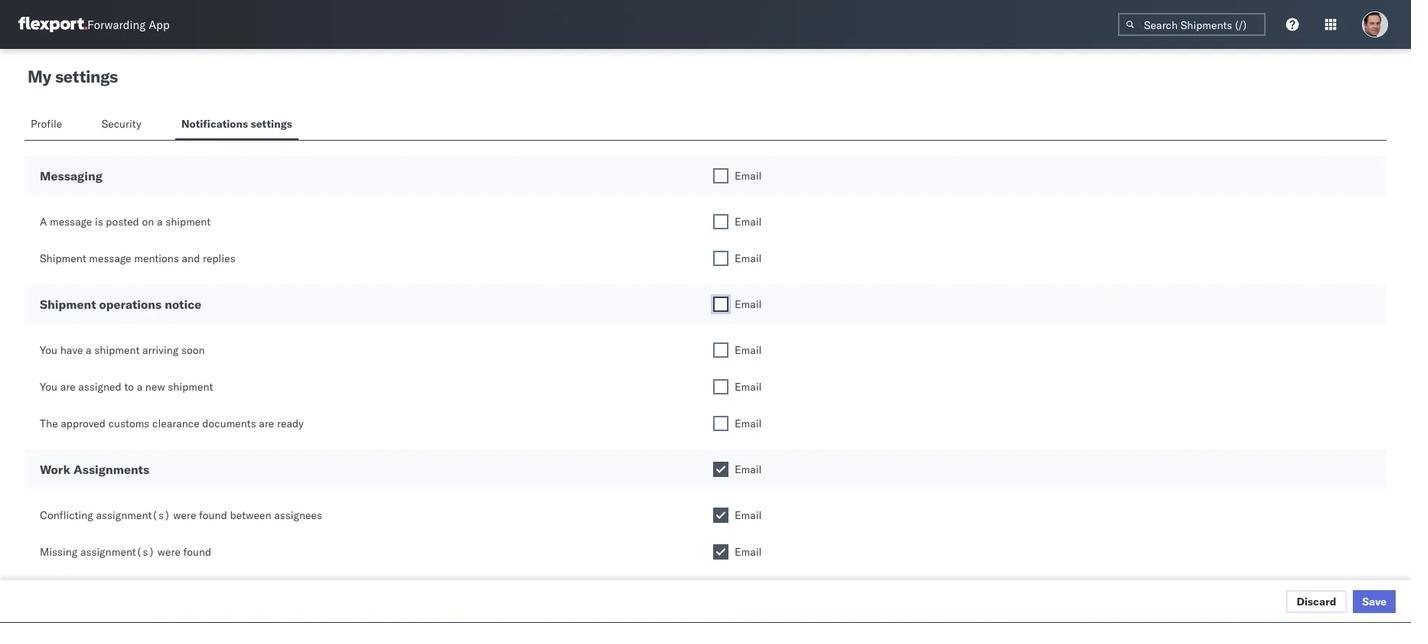 Task type: vqa. For each thing, say whether or not it's contained in the screenshot.
forwarding app
yes



Task type: describe. For each thing, give the bounding box(es) containing it.
ready
[[277, 417, 304, 430]]

app
[[149, 17, 170, 32]]

security button
[[95, 110, 151, 140]]

email for you are assigned to a new shipment
[[735, 380, 762, 394]]

between
[[230, 509, 271, 522]]

shipment for new
[[168, 380, 213, 394]]

notifications
[[181, 117, 248, 130]]

operations
[[99, 297, 162, 312]]

email for conflicting assignment(s) were found between assignees
[[735, 509, 762, 522]]

email for missing assignment(s) were found
[[735, 546, 762, 559]]

discard
[[1297, 595, 1336, 609]]

0 horizontal spatial a
[[86, 344, 92, 357]]

email for shipment message mentions and replies
[[735, 252, 762, 265]]

assignment(s) for conflicting
[[96, 509, 170, 522]]

email for messaging
[[735, 169, 762, 183]]

approved
[[61, 417, 106, 430]]

email for the approved customs clearance documents are ready
[[735, 417, 762, 430]]

you are assigned to a new shipment
[[40, 380, 213, 394]]

on
[[142, 215, 154, 228]]

clearance
[[152, 417, 200, 430]]

soon
[[181, 344, 205, 357]]

shipment message mentions and replies
[[40, 252, 235, 265]]

shipment operations notice
[[40, 297, 201, 312]]

work assignments
[[40, 462, 149, 478]]

discard button
[[1286, 591, 1347, 614]]

email for shipment operations notice
[[735, 298, 762, 311]]

shipment for shipment operations notice
[[40, 297, 96, 312]]

2 vertical spatial a
[[137, 380, 143, 394]]

settings for my settings
[[55, 66, 118, 87]]

1 horizontal spatial are
[[259, 417, 274, 430]]

2 horizontal spatial a
[[157, 215, 163, 228]]



Task type: locate. For each thing, give the bounding box(es) containing it.
1 vertical spatial shipment
[[94, 344, 140, 357]]

email for you have a shipment arriving soon
[[735, 344, 762, 357]]

mentions
[[134, 252, 179, 265]]

settings
[[55, 66, 118, 87], [251, 117, 292, 130]]

conflicting
[[40, 509, 93, 522]]

forwarding app
[[87, 17, 170, 32]]

message for shipment
[[89, 252, 131, 265]]

are left ready
[[259, 417, 274, 430]]

assigned
[[78, 380, 121, 394]]

1 vertical spatial were
[[158, 546, 181, 559]]

profile
[[31, 117, 62, 130]]

save
[[1362, 595, 1387, 609]]

missing assignment(s) were found
[[40, 546, 211, 559]]

0 vertical spatial message
[[50, 215, 92, 228]]

and
[[182, 252, 200, 265]]

9 email from the top
[[735, 509, 762, 522]]

email
[[735, 169, 762, 183], [735, 215, 762, 228], [735, 252, 762, 265], [735, 298, 762, 311], [735, 344, 762, 357], [735, 380, 762, 394], [735, 417, 762, 430], [735, 463, 762, 476], [735, 509, 762, 522], [735, 546, 762, 559]]

0 horizontal spatial are
[[60, 380, 76, 394]]

Search Shipments (/) text field
[[1118, 13, 1266, 36]]

message for a
[[50, 215, 92, 228]]

the
[[40, 417, 58, 430]]

assignment(s) for missing
[[80, 546, 155, 559]]

found for missing assignment(s) were found
[[183, 546, 211, 559]]

message down is
[[89, 252, 131, 265]]

1 vertical spatial settings
[[251, 117, 292, 130]]

0 vertical spatial settings
[[55, 66, 118, 87]]

shipment
[[40, 252, 86, 265], [40, 297, 96, 312]]

shipment for shipment message mentions and replies
[[40, 252, 86, 265]]

messaging
[[40, 168, 102, 184]]

forwarding app link
[[18, 17, 170, 32]]

security
[[102, 117, 141, 130]]

assignments
[[73, 462, 149, 478]]

10 email from the top
[[735, 546, 762, 559]]

are left assigned
[[60, 380, 76, 394]]

were
[[173, 509, 196, 522], [158, 546, 181, 559]]

to
[[124, 380, 134, 394]]

1 you from the top
[[40, 344, 57, 357]]

found for conflicting assignment(s) were found between assignees
[[199, 509, 227, 522]]

missing
[[40, 546, 78, 559]]

shipment up "you are assigned to a new shipment"
[[94, 344, 140, 357]]

shipment for a
[[165, 215, 211, 228]]

None checkbox
[[713, 214, 729, 230], [713, 251, 729, 266], [713, 297, 729, 312], [713, 343, 729, 358], [713, 380, 729, 395], [713, 462, 729, 478], [713, 214, 729, 230], [713, 251, 729, 266], [713, 297, 729, 312], [713, 343, 729, 358], [713, 380, 729, 395], [713, 462, 729, 478]]

customs
[[108, 417, 150, 430]]

1 vertical spatial assignment(s)
[[80, 546, 155, 559]]

you up the
[[40, 380, 57, 394]]

found down conflicting assignment(s) were found between assignees
[[183, 546, 211, 559]]

message
[[50, 215, 92, 228], [89, 252, 131, 265]]

assignment(s) up missing assignment(s) were found
[[96, 509, 170, 522]]

have
[[60, 344, 83, 357]]

forwarding
[[87, 17, 146, 32]]

were down conflicting assignment(s) were found between assignees
[[158, 546, 181, 559]]

were for missing
[[158, 546, 181, 559]]

1 horizontal spatial a
[[137, 380, 143, 394]]

2 email from the top
[[735, 215, 762, 228]]

2 vertical spatial shipment
[[168, 380, 213, 394]]

are
[[60, 380, 76, 394], [259, 417, 274, 430]]

notice
[[165, 297, 201, 312]]

0 vertical spatial were
[[173, 509, 196, 522]]

you for you have a shipment arriving soon
[[40, 344, 57, 357]]

0 vertical spatial are
[[60, 380, 76, 394]]

the approved customs clearance documents are ready
[[40, 417, 304, 430]]

shipment up have
[[40, 297, 96, 312]]

settings right the my
[[55, 66, 118, 87]]

1 shipment from the top
[[40, 252, 86, 265]]

new
[[145, 380, 165, 394]]

my
[[28, 66, 51, 87]]

settings inside button
[[251, 117, 292, 130]]

a right have
[[86, 344, 92, 357]]

shipment down "a"
[[40, 252, 86, 265]]

1 vertical spatial are
[[259, 417, 274, 430]]

7 email from the top
[[735, 417, 762, 430]]

a right on
[[157, 215, 163, 228]]

save button
[[1353, 591, 1396, 614]]

2 you from the top
[[40, 380, 57, 394]]

you left have
[[40, 344, 57, 357]]

replies
[[203, 252, 235, 265]]

assignees
[[274, 509, 322, 522]]

documents
[[202, 417, 256, 430]]

you have a shipment arriving soon
[[40, 344, 205, 357]]

you for you are assigned to a new shipment
[[40, 380, 57, 394]]

shipment right new
[[168, 380, 213, 394]]

1 vertical spatial shipment
[[40, 297, 96, 312]]

profile button
[[24, 110, 71, 140]]

you
[[40, 344, 57, 357], [40, 380, 57, 394]]

1 vertical spatial message
[[89, 252, 131, 265]]

0 vertical spatial found
[[199, 509, 227, 522]]

1 horizontal spatial settings
[[251, 117, 292, 130]]

a
[[157, 215, 163, 228], [86, 344, 92, 357], [137, 380, 143, 394]]

assignment(s) right the missing
[[80, 546, 155, 559]]

4 email from the top
[[735, 298, 762, 311]]

found
[[199, 509, 227, 522], [183, 546, 211, 559]]

shipment up and
[[165, 215, 211, 228]]

settings right notifications
[[251, 117, 292, 130]]

8 email from the top
[[735, 463, 762, 476]]

0 vertical spatial assignment(s)
[[96, 509, 170, 522]]

0 vertical spatial shipment
[[165, 215, 211, 228]]

posted
[[106, 215, 139, 228]]

1 email from the top
[[735, 169, 762, 183]]

found left between
[[199, 509, 227, 522]]

arriving
[[142, 344, 179, 357]]

a
[[40, 215, 47, 228]]

1 vertical spatial found
[[183, 546, 211, 559]]

0 vertical spatial a
[[157, 215, 163, 228]]

a message is posted on a shipment
[[40, 215, 211, 228]]

1 vertical spatial you
[[40, 380, 57, 394]]

0 horizontal spatial settings
[[55, 66, 118, 87]]

1 vertical spatial a
[[86, 344, 92, 357]]

were for conflicting
[[173, 509, 196, 522]]

my settings
[[28, 66, 118, 87]]

3 email from the top
[[735, 252, 762, 265]]

5 email from the top
[[735, 344, 762, 357]]

flexport. image
[[18, 17, 87, 32]]

work
[[40, 462, 70, 478]]

assignment(s)
[[96, 509, 170, 522], [80, 546, 155, 559]]

message right "a"
[[50, 215, 92, 228]]

0 vertical spatial you
[[40, 344, 57, 357]]

6 email from the top
[[735, 380, 762, 394]]

a right to
[[137, 380, 143, 394]]

notifications settings
[[181, 117, 292, 130]]

email for a message is posted on a shipment
[[735, 215, 762, 228]]

were left between
[[173, 509, 196, 522]]

email for work assignments
[[735, 463, 762, 476]]

is
[[95, 215, 103, 228]]

2 shipment from the top
[[40, 297, 96, 312]]

notifications settings button
[[175, 110, 298, 140]]

None checkbox
[[713, 168, 729, 184], [713, 416, 729, 432], [713, 508, 729, 523], [713, 545, 729, 560], [713, 168, 729, 184], [713, 416, 729, 432], [713, 508, 729, 523], [713, 545, 729, 560]]

shipment
[[165, 215, 211, 228], [94, 344, 140, 357], [168, 380, 213, 394]]

0 vertical spatial shipment
[[40, 252, 86, 265]]

settings for notifications settings
[[251, 117, 292, 130]]

conflicting assignment(s) were found between assignees
[[40, 509, 322, 522]]



